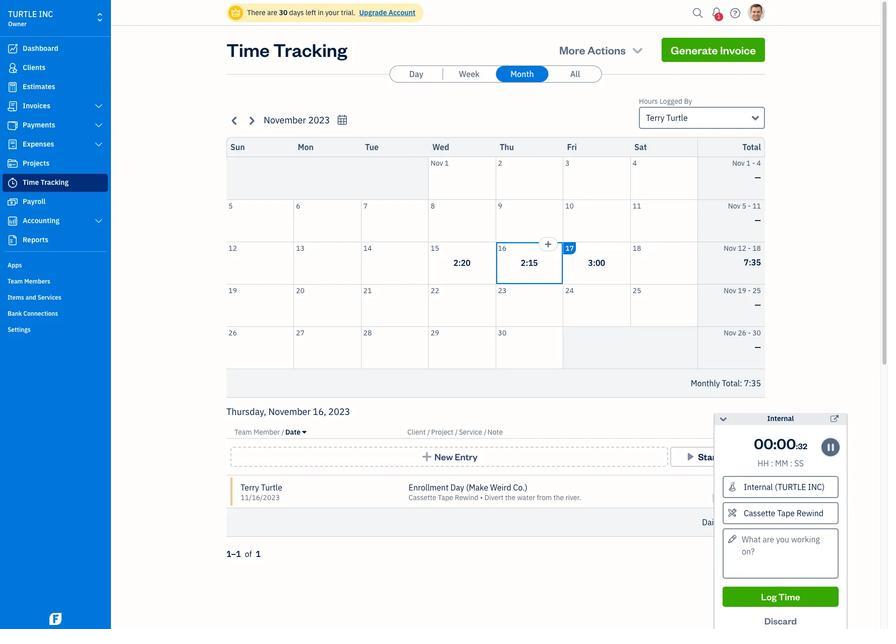 Task type: vqa. For each thing, say whether or not it's contained in the screenshot.
25 button
yes



Task type: describe. For each thing, give the bounding box(es) containing it.
bank connections
[[8, 310, 58, 318]]

23
[[498, 286, 507, 295]]

: up hh : mm : ss
[[773, 434, 777, 453]]

daily
[[702, 518, 720, 528]]

team for team member /
[[235, 428, 252, 437]]

billable
[[733, 494, 757, 503]]

19 button
[[226, 285, 294, 327]]

nov 1 button
[[429, 157, 496, 199]]

left
[[306, 8, 316, 17]]

: right the monthly
[[740, 379, 742, 389]]

20 button
[[294, 285, 361, 327]]

nov for nov 19 - 25 —
[[724, 286, 736, 295]]

thursday, november 16, 2023
[[226, 407, 350, 418]]

- for nov 12 - 18 7:35
[[748, 244, 751, 253]]

Add a service text field
[[724, 504, 838, 524]]

19 inside button
[[228, 286, 237, 295]]

plus image
[[421, 452, 433, 462]]

report image
[[7, 236, 19, 246]]

client
[[407, 428, 426, 437]]

5 inside nov 5 - 11 —
[[742, 201, 746, 211]]

invoice image
[[7, 101, 19, 111]]

caretdown image
[[302, 429, 306, 437]]

tape
[[438, 494, 453, 503]]

there are 30 days left in your trial. upgrade account
[[247, 8, 415, 17]]

note link
[[488, 428, 503, 437]]

hh
[[758, 459, 769, 469]]

projects
[[23, 159, 50, 168]]

Add a client or project text field
[[724, 478, 838, 498]]

trial.
[[341, 8, 356, 17]]

18 button
[[631, 242, 698, 284]]

8
[[431, 201, 435, 211]]

11 inside button
[[633, 201, 641, 211]]

from
[[537, 494, 552, 503]]

26 button
[[226, 327, 294, 369]]

chevron large down image for expenses
[[94, 141, 103, 149]]

chevron large down image for invoices
[[94, 102, 103, 110]]

19 inside nov 19 - 25 —
[[738, 286, 746, 295]]

1 horizontal spatial time tracking
[[226, 38, 347, 62]]

hh : mm : ss
[[758, 459, 804, 469]]

turtle inc owner
[[8, 9, 53, 28]]

25 inside button
[[633, 286, 641, 295]]

hours logged by
[[639, 97, 692, 106]]

time tracking inside main element
[[23, 178, 69, 187]]

1 inside "dropdown button"
[[717, 13, 721, 20]]

2:15 non-billable
[[717, 481, 761, 503]]

previous month image
[[229, 115, 241, 126]]

— for nov 26 - 30 —
[[755, 342, 761, 352]]

nov for nov 5 - 11 —
[[728, 201, 741, 211]]

2 / from the left
[[427, 428, 430, 437]]

discard button
[[723, 612, 839, 630]]

0 vertical spatial total
[[742, 142, 761, 152]]

14
[[363, 244, 372, 253]]

28 button
[[361, 327, 428, 369]]

choose a date image
[[337, 114, 348, 126]]

3
[[565, 159, 570, 168]]

- for nov 1 - 4 —
[[752, 159, 755, 168]]

11 button
[[631, 200, 698, 242]]

tracking inside main element
[[41, 178, 69, 187]]

entry
[[455, 451, 478, 463]]

- for nov 26 - 30 —
[[748, 329, 751, 338]]

upgrade account link
[[357, 8, 415, 17]]

8 button
[[429, 200, 496, 242]]

2 vertical spatial 2:15
[[744, 518, 761, 528]]

16,
[[313, 407, 326, 418]]

terry for terry turtle 11/16/2023
[[241, 483, 259, 493]]

your
[[325, 8, 339, 17]]

new
[[434, 451, 453, 463]]

What are you working on? text field
[[723, 529, 839, 579]]

note
[[488, 428, 503, 437]]

days
[[289, 8, 304, 17]]

client image
[[7, 63, 19, 73]]

1–1 of 1
[[226, 550, 261, 560]]

: right 'hh'
[[771, 459, 773, 469]]

sun
[[230, 142, 245, 152]]

nov for nov 1
[[431, 159, 443, 168]]

cassette
[[409, 494, 436, 503]]

nov 12 - 18 7:35
[[724, 244, 761, 268]]

crown image
[[230, 7, 241, 18]]

and
[[26, 294, 36, 302]]

members
[[24, 278, 50, 285]]

payments link
[[3, 117, 108, 135]]

2:15 for 2:15 non-billable
[[744, 481, 761, 491]]

service link
[[459, 428, 484, 437]]

nov 1 - 4 —
[[732, 159, 761, 183]]

freshbooks image
[[47, 614, 64, 626]]

2 the from the left
[[554, 494, 564, 503]]

river.
[[566, 494, 581, 503]]

day link
[[390, 66, 443, 82]]

11/16/2023
[[241, 494, 280, 503]]

items
[[8, 294, 24, 302]]

0 horizontal spatial 30
[[279, 8, 288, 17]]

go to help image
[[727, 5, 743, 20]]

5 button
[[226, 200, 294, 242]]

time inside button
[[779, 592, 800, 603]]

nov for nov 26 - 30 —
[[724, 329, 736, 338]]

chevron large down image
[[94, 217, 103, 225]]

1 the from the left
[[505, 494, 516, 503]]

team for team members
[[8, 278, 23, 285]]

team members link
[[3, 274, 108, 289]]

0 vertical spatial 2023
[[308, 114, 330, 126]]

monthly
[[691, 379, 720, 389]]

18 inside nov 12 - 18 7:35
[[753, 244, 761, 253]]

33
[[798, 441, 808, 452]]

internal
[[767, 415, 794, 424]]

time down there
[[226, 38, 270, 62]]

apps link
[[3, 258, 108, 273]]

owner
[[8, 20, 27, 28]]

november 2023
[[264, 114, 330, 126]]

1 inside button
[[445, 159, 449, 168]]

26 inside button
[[228, 329, 237, 338]]

expenses link
[[3, 136, 108, 154]]

accounting link
[[3, 212, 108, 230]]

monthly total : 7:35
[[691, 379, 761, 389]]

projects link
[[3, 155, 108, 173]]

log time button
[[723, 588, 839, 608]]

25 inside nov 19 - 25 —
[[753, 286, 761, 295]]

generate
[[671, 43, 718, 57]]

are
[[267, 8, 277, 17]]

client / project / service / note
[[407, 428, 503, 437]]

1 inside nov 1 - 4 —
[[746, 159, 751, 168]]

invoices
[[23, 101, 50, 110]]

00 : 00 : 33
[[754, 434, 808, 453]]

terry turtle 11/16/2023
[[241, 483, 282, 503]]

services
[[38, 294, 61, 302]]

thursday,
[[226, 407, 266, 418]]

23 button
[[496, 285, 563, 327]]

payments
[[23, 121, 55, 130]]



Task type: locate. For each thing, give the bounding box(es) containing it.
2023
[[308, 114, 330, 126], [328, 407, 350, 418]]

0 vertical spatial november
[[264, 114, 306, 126]]

project
[[431, 428, 454, 437]]

1 vertical spatial turtle
[[261, 483, 282, 493]]

0 horizontal spatial 19
[[228, 286, 237, 295]]

1 vertical spatial 7:35
[[744, 379, 761, 389]]

sat
[[634, 142, 647, 152]]

13
[[296, 244, 305, 253]]

25 down nov 12 - 18 7:35
[[753, 286, 761, 295]]

30 down nov 19 - 25 — on the right top of page
[[753, 329, 761, 338]]

accounting
[[23, 216, 59, 225]]

time tracking down days
[[226, 38, 347, 62]]

connections
[[23, 310, 58, 318]]

1 vertical spatial day
[[451, 483, 464, 493]]

1 horizontal spatial 25
[[753, 286, 761, 295]]

2 00 from the left
[[777, 434, 796, 453]]

open in new window image
[[831, 414, 839, 426]]

(
[[466, 483, 469, 493]]

19
[[228, 286, 237, 295], [738, 286, 746, 295]]

: left ss
[[790, 459, 793, 469]]

— for nov 5 - 11 —
[[755, 215, 761, 225]]

terry turtle button
[[639, 107, 765, 129]]

2 12 from the left
[[738, 244, 746, 253]]

3 / from the left
[[455, 428, 458, 437]]

chevron large down image down estimates link at the left top of page
[[94, 102, 103, 110]]

9 button
[[496, 200, 563, 242]]

chevron large down image for payments
[[94, 122, 103, 130]]

time inside main element
[[23, 178, 39, 187]]

— inside the nov 26 - 30 —
[[755, 342, 761, 352]]

00 left 33
[[777, 434, 796, 453]]

1 right of on the bottom
[[256, 550, 261, 560]]

terry inside terry turtle 11/16/2023
[[241, 483, 259, 493]]

total up nov 1 - 4 —
[[742, 142, 761, 152]]

by
[[684, 97, 692, 106]]

1 left go to help image
[[717, 13, 721, 20]]

1 vertical spatial tracking
[[41, 178, 69, 187]]

— up the nov 26 - 30 —
[[755, 300, 761, 310]]

1 horizontal spatial terry
[[646, 113, 665, 123]]

0 vertical spatial turtle
[[667, 113, 688, 123]]

time tracking link
[[3, 174, 108, 192]]

2:15 for 2:15
[[521, 258, 538, 268]]

chevron large down image
[[94, 102, 103, 110], [94, 122, 103, 130], [94, 141, 103, 149]]

4 inside 4 button
[[633, 159, 637, 168]]

1 down wed
[[445, 159, 449, 168]]

7:35 up nov 19 - 25 — on the right top of page
[[744, 257, 761, 268]]

/ right client
[[427, 428, 430, 437]]

payroll link
[[3, 193, 108, 211]]

— up monthly total : 7:35 at the bottom of the page
[[755, 342, 761, 352]]

mon
[[298, 142, 314, 152]]

month
[[511, 69, 534, 79]]

turtle for terry turtle 11/16/2023
[[261, 483, 282, 493]]

1 vertical spatial team
[[235, 428, 252, 437]]

1 vertical spatial 2023
[[328, 407, 350, 418]]

invoice
[[720, 43, 756, 57]]

turtle up 11/16/2023
[[261, 483, 282, 493]]

terry for terry turtle
[[646, 113, 665, 123]]

0 horizontal spatial tracking
[[41, 178, 69, 187]]

clients
[[23, 63, 46, 72]]

1 horizontal spatial tracking
[[273, 38, 347, 62]]

mm
[[775, 459, 788, 469]]

— up nov 12 - 18 7:35
[[755, 215, 761, 225]]

nov inside nov 19 - 25 —
[[724, 286, 736, 295]]

expense image
[[7, 140, 19, 150]]

pause timer image
[[824, 442, 838, 454]]

enrollment
[[409, 483, 449, 493]]

time right 'log'
[[779, 592, 800, 603]]

nov down nov 1 - 4 —
[[728, 201, 741, 211]]

nov inside the nov 26 - 30 —
[[724, 329, 736, 338]]

29
[[431, 329, 439, 338]]

1 horizontal spatial 19
[[738, 286, 746, 295]]

2 vertical spatial total
[[722, 518, 740, 528]]

reports
[[23, 236, 48, 245]]

7:35 down the nov 26 - 30 —
[[744, 379, 761, 389]]

— for nov 19 - 25 —
[[755, 300, 761, 310]]

11
[[633, 201, 641, 211], [753, 201, 761, 211]]

in
[[318, 8, 324, 17]]

0 vertical spatial 7:35
[[744, 257, 761, 268]]

7 button
[[361, 200, 428, 242]]

nov inside nov 12 - 18 7:35
[[724, 244, 736, 253]]

nov inside nov 1 - 4 —
[[732, 159, 745, 168]]

invoices link
[[3, 97, 108, 115]]

29 button
[[429, 327, 496, 369]]

chevron large down image inside invoices link
[[94, 102, 103, 110]]

turtle down logged
[[667, 113, 688, 123]]

team inside "link"
[[8, 278, 23, 285]]

2 chevron large down image from the top
[[94, 122, 103, 130]]

2 4 from the left
[[757, 159, 761, 168]]

1 11 from the left
[[633, 201, 641, 211]]

time right timer icon
[[23, 178, 39, 187]]

/ left service
[[455, 428, 458, 437]]

1 horizontal spatial turtle
[[667, 113, 688, 123]]

26 inside the nov 26 - 30 —
[[738, 329, 746, 338]]

27 button
[[294, 327, 361, 369]]

1 horizontal spatial the
[[554, 494, 564, 503]]

2 — from the top
[[755, 215, 761, 225]]

- inside nov 19 - 25 —
[[748, 286, 751, 295]]

nov down nov 5 - 11 —
[[724, 244, 736, 253]]

1 horizontal spatial 30
[[498, 329, 507, 338]]

thu
[[500, 142, 514, 152]]

1 vertical spatial total
[[722, 379, 740, 389]]

0 vertical spatial time tracking
[[226, 38, 347, 62]]

2 19 from the left
[[738, 286, 746, 295]]

0 horizontal spatial 4
[[633, 159, 637, 168]]

2 25 from the left
[[753, 286, 761, 295]]

new entry
[[434, 451, 478, 463]]

co.
[[513, 483, 525, 493]]

4 button
[[631, 157, 698, 199]]

9
[[498, 201, 502, 211]]

2:15 down 9 button
[[521, 258, 538, 268]]

1 vertical spatial november
[[268, 407, 311, 418]]

— up nov 5 - 11 —
[[755, 172, 761, 183]]

team down thursday,
[[235, 428, 252, 437]]

nov down nov 12 - 18 7:35
[[724, 286, 736, 295]]

chevron large down image up projects link
[[94, 141, 103, 149]]

make
[[469, 483, 488, 493]]

•
[[480, 494, 483, 503]]

upgrade
[[359, 8, 387, 17]]

2:15 down billable
[[744, 518, 761, 528]]

1 19 from the left
[[228, 286, 237, 295]]

timer
[[721, 451, 747, 463]]

nov inside button
[[431, 159, 443, 168]]

total right daily
[[722, 518, 740, 528]]

logged
[[660, 97, 682, 106]]

time tracking
[[226, 38, 347, 62], [23, 178, 69, 187]]

7
[[363, 201, 368, 211]]

0 horizontal spatial 12
[[228, 244, 237, 253]]

play image
[[685, 452, 696, 462]]

terry down the hours
[[646, 113, 665, 123]]

estimate image
[[7, 82, 19, 92]]

the right from
[[554, 494, 564, 503]]

2 horizontal spatial 30
[[753, 329, 761, 338]]

00 up 'hh'
[[754, 434, 773, 453]]

30 down 23 "button" at right
[[498, 329, 507, 338]]

-
[[752, 159, 755, 168], [748, 201, 751, 211], [748, 244, 751, 253], [748, 286, 751, 295], [748, 329, 751, 338]]

11 down 4 button
[[633, 201, 641, 211]]

1 25 from the left
[[633, 286, 641, 295]]

11 inside nov 5 - 11 —
[[753, 201, 761, 211]]

0 horizontal spatial time tracking
[[23, 178, 69, 187]]

/ left "note"
[[484, 428, 487, 437]]

tracking down projects link
[[41, 178, 69, 187]]

enrollment day ( make weird co. ) cassette tape rewind • divert the water from the river.
[[409, 483, 581, 503]]

: up ss
[[796, 441, 798, 452]]

/ left date
[[282, 428, 284, 437]]

19 down nov 12 - 18 7:35
[[738, 286, 746, 295]]

more actions button
[[550, 38, 654, 62]]

0 vertical spatial tracking
[[273, 38, 347, 62]]

4 — from the top
[[755, 342, 761, 352]]

5 inside button
[[228, 201, 233, 211]]

0 vertical spatial terry
[[646, 113, 665, 123]]

21
[[363, 286, 372, 295]]

2023 right 16,
[[328, 407, 350, 418]]

generate invoice
[[671, 43, 756, 57]]

tracking
[[273, 38, 347, 62], [41, 178, 69, 187]]

all link
[[549, 66, 601, 82]]

18 down 11 button
[[633, 244, 641, 253]]

the down 'co.'
[[505, 494, 516, 503]]

turtle inside terry turtle 11/16/2023
[[261, 483, 282, 493]]

collapse timer details image
[[719, 414, 728, 426]]

6 button
[[294, 200, 361, 242]]

bank connections link
[[3, 306, 108, 321]]

— inside nov 19 - 25 —
[[755, 300, 761, 310]]

0 horizontal spatial terry
[[241, 483, 259, 493]]

1 horizontal spatial 11
[[753, 201, 761, 211]]

0 vertical spatial chevron large down image
[[94, 102, 103, 110]]

1 26 from the left
[[228, 329, 237, 338]]

2 vertical spatial chevron large down image
[[94, 141, 103, 149]]

3 button
[[563, 157, 630, 199]]

main element
[[0, 0, 136, 630]]

- for nov 19 - 25 —
[[748, 286, 751, 295]]

— inside nov 5 - 11 —
[[755, 215, 761, 225]]

30 inside 30 button
[[498, 329, 507, 338]]

0 vertical spatial day
[[409, 69, 423, 79]]

dashboard image
[[7, 44, 19, 54]]

- inside nov 5 - 11 —
[[748, 201, 751, 211]]

1 12 from the left
[[228, 244, 237, 253]]

chevrondown image
[[631, 43, 645, 57]]

november up date
[[268, 407, 311, 418]]

:
[[740, 379, 742, 389], [773, 434, 777, 453], [796, 441, 798, 452], [771, 459, 773, 469], [790, 459, 793, 469], [740, 518, 742, 528]]

25 down 18 "button"
[[633, 286, 641, 295]]

2 26 from the left
[[738, 329, 746, 338]]

time tracking down projects link
[[23, 178, 69, 187]]

19 down the 12 button
[[228, 286, 237, 295]]

1 horizontal spatial 26
[[738, 329, 746, 338]]

1 / from the left
[[282, 428, 284, 437]]

search image
[[690, 5, 706, 20]]

team member /
[[235, 428, 284, 437]]

weird
[[490, 483, 511, 493]]

2:15
[[521, 258, 538, 268], [744, 481, 761, 491], [744, 518, 761, 528]]

0 horizontal spatial day
[[409, 69, 423, 79]]

estimates
[[23, 82, 55, 91]]

day inside enrollment day ( make weird co. ) cassette tape rewind • divert the water from the river.
[[451, 483, 464, 493]]

0 horizontal spatial 11
[[633, 201, 641, 211]]

1 horizontal spatial 12
[[738, 244, 746, 253]]

1 vertical spatial chevron large down image
[[94, 122, 103, 130]]

terry up 11/16/2023
[[241, 483, 259, 493]]

clients link
[[3, 59, 108, 77]]

start
[[698, 451, 720, 463]]

nov inside nov 5 - 11 —
[[728, 201, 741, 211]]

actions
[[587, 43, 626, 57]]

money image
[[7, 197, 19, 207]]

12 inside nov 12 - 18 7:35
[[738, 244, 746, 253]]

1 — from the top
[[755, 172, 761, 183]]

time down collapse timer details "image"
[[716, 428, 731, 437]]

1
[[717, 13, 721, 20], [445, 159, 449, 168], [746, 159, 751, 168], [256, 550, 261, 560]]

26 down nov 19 - 25 — on the right top of page
[[738, 329, 746, 338]]

terry turtle
[[646, 113, 688, 123]]

bank
[[8, 310, 22, 318]]

1 chevron large down image from the top
[[94, 102, 103, 110]]

: down billable
[[740, 518, 742, 528]]

0 vertical spatial 2:15
[[521, 258, 538, 268]]

0 horizontal spatial 25
[[633, 286, 641, 295]]

1 horizontal spatial 00
[[777, 434, 796, 453]]

status
[[737, 428, 757, 437]]

1 5 from the left
[[228, 201, 233, 211]]

total for monthly total
[[722, 379, 740, 389]]

chart image
[[7, 216, 19, 226]]

7:35 inside nov 12 - 18 7:35
[[744, 257, 761, 268]]

1 00 from the left
[[754, 434, 773, 453]]

— for nov 1 - 4 —
[[755, 172, 761, 183]]

1 4 from the left
[[633, 159, 637, 168]]

1 up nov 5 - 11 —
[[746, 159, 751, 168]]

nov up nov 5 - 11 —
[[732, 159, 745, 168]]

terry inside dropdown button
[[646, 113, 665, 123]]

hours
[[639, 97, 658, 106]]

18 inside "button"
[[633, 244, 641, 253]]

4 inside nov 1 - 4 —
[[757, 159, 761, 168]]

november right next month icon
[[264, 114, 306, 126]]

: inside the 00 : 00 : 33
[[796, 441, 798, 452]]

- inside the nov 26 - 30 —
[[748, 329, 751, 338]]

1 horizontal spatial team
[[235, 428, 252, 437]]

0 horizontal spatial 18
[[633, 244, 641, 253]]

tracking down left
[[273, 38, 347, 62]]

4 / from the left
[[484, 428, 487, 437]]

2:15 inside 2:15 non-billable
[[744, 481, 761, 491]]

next month image
[[246, 115, 257, 126]]

month link
[[496, 66, 548, 82]]

16
[[498, 244, 507, 253]]

turtle inside dropdown button
[[667, 113, 688, 123]]

nov down nov 19 - 25 — on the right top of page
[[724, 329, 736, 338]]

5 / from the left
[[733, 428, 736, 437]]

3 chevron large down image from the top
[[94, 141, 103, 149]]

26 down 19 button
[[228, 329, 237, 338]]

- inside nov 1 - 4 —
[[752, 159, 755, 168]]

2023 left choose a date icon on the left
[[308, 114, 330, 126]]

total for daily total
[[722, 518, 740, 528]]

generate invoice button
[[662, 38, 765, 62]]

12 down the 5 button
[[228, 244, 237, 253]]

/ left status
[[733, 428, 736, 437]]

2 5 from the left
[[742, 201, 746, 211]]

project image
[[7, 159, 19, 169]]

0 horizontal spatial the
[[505, 494, 516, 503]]

team down apps
[[8, 278, 23, 285]]

add a time entry image
[[544, 238, 552, 250]]

items and services link
[[3, 290, 108, 305]]

the
[[505, 494, 516, 503], [554, 494, 564, 503]]

log
[[761, 592, 777, 603]]

timer image
[[7, 178, 19, 188]]

1 horizontal spatial 5
[[742, 201, 746, 211]]

2 7:35 from the top
[[744, 379, 761, 389]]

expenses
[[23, 140, 54, 149]]

nov down wed
[[431, 159, 443, 168]]

there
[[247, 8, 265, 17]]

18 down nov 5 - 11 —
[[753, 244, 761, 253]]

3 — from the top
[[755, 300, 761, 310]]

24
[[565, 286, 574, 295]]

0 vertical spatial team
[[8, 278, 23, 285]]

30 right are at the left of the page
[[279, 8, 288, 17]]

1 7:35 from the top
[[744, 257, 761, 268]]

5
[[228, 201, 233, 211], [742, 201, 746, 211]]

chevron large down image up "expenses" link
[[94, 122, 103, 130]]

2 18 from the left
[[753, 244, 761, 253]]

service
[[459, 428, 482, 437]]

0 horizontal spatial 5
[[228, 201, 233, 211]]

1 vertical spatial time tracking
[[23, 178, 69, 187]]

1 18 from the left
[[633, 244, 641, 253]]

payment image
[[7, 121, 19, 131]]

rewind
[[455, 494, 478, 503]]

2 11 from the left
[[753, 201, 761, 211]]

team
[[8, 278, 23, 285], [235, 428, 252, 437]]

- for nov 5 - 11 —
[[748, 201, 751, 211]]

0 horizontal spatial turtle
[[261, 483, 282, 493]]

1 vertical spatial 2:15
[[744, 481, 761, 491]]

2:15 up billable
[[744, 481, 761, 491]]

day
[[409, 69, 423, 79], [451, 483, 464, 493]]

1 horizontal spatial 4
[[757, 159, 761, 168]]

2
[[498, 159, 502, 168]]

30
[[279, 8, 288, 17], [498, 329, 507, 338], [753, 329, 761, 338]]

nov for nov 1 - 4 —
[[732, 159, 745, 168]]

chevron large down image inside "expenses" link
[[94, 141, 103, 149]]

12 down nov 5 - 11 —
[[738, 244, 746, 253]]

0 horizontal spatial team
[[8, 278, 23, 285]]

turtle for terry turtle
[[667, 113, 688, 123]]

wed
[[432, 142, 449, 152]]

0 horizontal spatial 26
[[228, 329, 237, 338]]

0 horizontal spatial 00
[[754, 434, 773, 453]]

nov for nov 12 - 18 7:35
[[724, 244, 736, 253]]

6
[[296, 201, 300, 211]]

30 inside the nov 26 - 30 —
[[753, 329, 761, 338]]

1 vertical spatial terry
[[241, 483, 259, 493]]

1 horizontal spatial 18
[[753, 244, 761, 253]]

discard
[[765, 616, 797, 627]]

dashboard link
[[3, 40, 108, 58]]

— inside nov 1 - 4 —
[[755, 172, 761, 183]]

12 inside button
[[228, 244, 237, 253]]

1 horizontal spatial day
[[451, 483, 464, 493]]

total right the monthly
[[722, 379, 740, 389]]

more
[[559, 43, 585, 57]]

- inside nov 12 - 18 7:35
[[748, 244, 751, 253]]

27
[[296, 329, 305, 338]]

10
[[565, 201, 574, 211]]

11 down nov 1 - 4 —
[[753, 201, 761, 211]]



